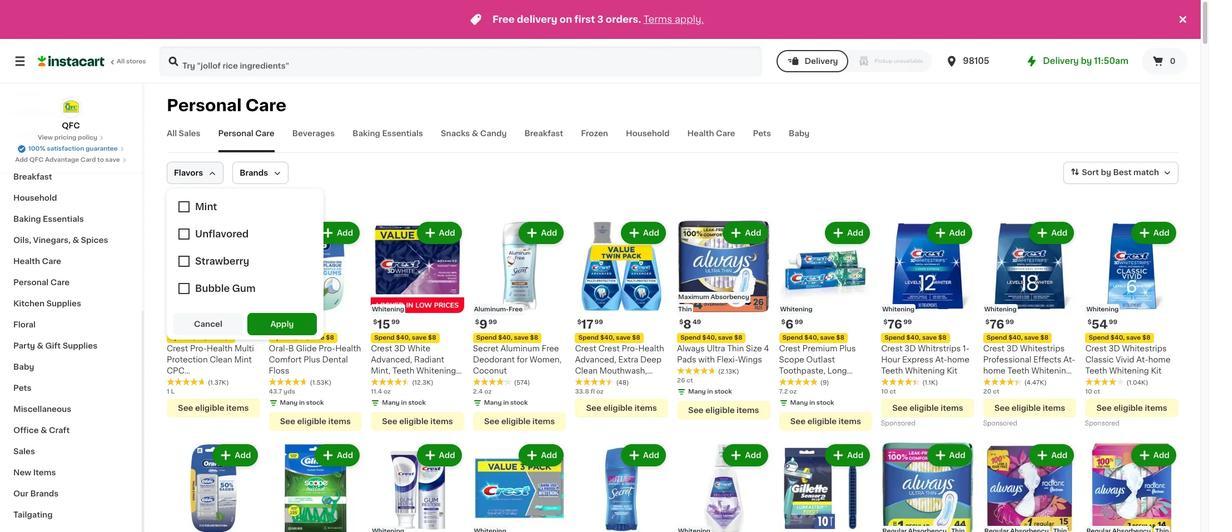 Task type: describe. For each thing, give the bounding box(es) containing it.
0 vertical spatial personal
[[167, 97, 242, 113]]

99 for crest 3d whitestrips professional effects at- home teeth whitening kit
[[1006, 319, 1014, 325]]

whitening up '$ 6 99'
[[781, 306, 813, 312]]

brands button
[[233, 162, 289, 184]]

0 horizontal spatial l
[[171, 389, 175, 395]]

$40, for outlast
[[805, 335, 819, 341]]

eligible for crest premium plus scope outlast toothpaste, long lasting mint flavor
[[808, 417, 837, 425]]

always
[[677, 345, 705, 352]]

clean inside crest crest pro-health advanced, extra deep clean mouthwash, fresh mint, 1 l
[[575, 367, 598, 375]]

in for 8
[[708, 389, 713, 395]]

1 vertical spatial personal care link
[[7, 272, 135, 293]]

beverages link
[[292, 128, 335, 152]]

whitening up $ 15 99
[[372, 306, 404, 312]]

1 vertical spatial 1
[[167, 389, 169, 395]]

long
[[828, 367, 847, 375]]

many in stock for 8
[[689, 389, 732, 395]]

see eligible items for crest 3d whitestrips classic vivid at-home teeth whitening kit
[[1097, 404, 1168, 412]]

0 vertical spatial breakfast
[[525, 130, 563, 137]]

dental
[[322, 356, 348, 363]]

(2.13k)
[[719, 368, 740, 375]]

health care inside 'link'
[[13, 257, 61, 265]]

0 horizontal spatial breakfast
[[13, 173, 52, 181]]

2.4
[[473, 389, 483, 395]]

teeth inside crest 3d whitestrips classic vivid at-home teeth whitening kit
[[1086, 367, 1108, 375]]

stock for 9
[[511, 400, 528, 406]]

see eligible items for always ultra thin size 4 pads with flexi-wings
[[689, 406, 759, 414]]

see for oral-b glide pro-health comfort plus dental floss
[[280, 417, 295, 425]]

items for oral-b glide pro-health comfort plus dental floss
[[328, 417, 351, 425]]

1 horizontal spatial baking essentials
[[353, 130, 423, 137]]

cpc
[[167, 367, 185, 375]]

crest for crest 3d whitrstrips 1- hour express at-home teeth whitening kit
[[882, 345, 903, 352]]

0 vertical spatial thin
[[678, 306, 692, 312]]

express
[[903, 356, 934, 363]]

items for secret aluminum free deodorant for women, coconut
[[533, 417, 555, 425]]

pricing
[[54, 135, 76, 141]]

miscellaneous
[[13, 405, 71, 413]]

eligible for crest 3d white advanced, radiant mint, teeth whitening toothpaste with fluoride
[[399, 417, 429, 425]]

11:50am
[[1094, 57, 1129, 65]]

1 horizontal spatial household link
[[626, 128, 670, 152]]

$ 54 99
[[1088, 318, 1118, 330]]

$40, for hour
[[907, 335, 921, 341]]

mouthwash,
[[600, 367, 647, 375]]

0 vertical spatial supplies
[[46, 300, 81, 308]]

kit for 54
[[1151, 367, 1162, 375]]

many for 6
[[791, 400, 808, 406]]

26
[[677, 377, 685, 384]]

multi
[[235, 345, 254, 352]]

our
[[13, 490, 28, 498]]

1 inside crest crest pro-health advanced, extra deep clean mouthwash, fresh mint, 1 l
[[621, 378, 624, 386]]

teeth inside "crest 3d white advanced, radiant mint, teeth whitening toothpaste with fluoride"
[[393, 367, 415, 375]]

43.7
[[269, 389, 282, 395]]

add inside add qfc advantage card to save link
[[15, 157, 28, 163]]

crest for crest 3d whitestrips classic vivid at-home teeth whitening kit
[[1086, 345, 1107, 352]]

canned goods & soups link
[[7, 145, 135, 166]]

spend $40, save $8 for advanced,
[[579, 335, 641, 341]]

99 for crest 3d white advanced, radiant mint, teeth whitening toothpaste with fluoride
[[391, 319, 400, 325]]

save for crest 3d white advanced, radiant mint, teeth whitening toothpaste with fluoride
[[412, 335, 427, 341]]

canned
[[13, 152, 45, 160]]

frozen link
[[581, 128, 608, 152]]

dry goods & pasta link
[[7, 103, 135, 124]]

$ 76 99 for crest 3d whitestrips professional effects at- home teeth whitening kit
[[986, 318, 1014, 330]]

oral-
[[269, 345, 289, 352]]

product group containing 6
[[779, 220, 873, 431]]

54
[[1092, 318, 1108, 330]]

1 vertical spatial personal
[[218, 130, 253, 137]]

limited time offer region
[[0, 0, 1177, 39]]

ct for crest 3d whitestrips classic vivid at-home teeth whitening kit
[[1094, 389, 1101, 395]]

whitening inside crest 3d whitrstrips 1- hour express at-home teeth whitening kit
[[906, 367, 945, 375]]

crest pro-health multi protection clean mint cpc antigingivitis/antiplaque oral rinse
[[167, 345, 262, 397]]

gift
[[45, 342, 61, 350]]

100% satisfaction guarantee
[[28, 146, 118, 152]]

0 horizontal spatial sales
[[13, 448, 35, 455]]

(1.1k)
[[923, 380, 938, 386]]

1 vertical spatial supplies
[[63, 342, 97, 350]]

1 vertical spatial baking essentials
[[13, 215, 84, 223]]

cancel
[[194, 320, 222, 328]]

kitchen supplies link
[[7, 293, 135, 314]]

vinegars,
[[33, 236, 71, 244]]

(9)
[[821, 380, 829, 386]]

spend for always ultra thin size 4 pads with flexi-wings
[[681, 335, 701, 341]]

party & gift supplies link
[[7, 335, 135, 356]]

stock for 15
[[408, 400, 426, 406]]

best match
[[1114, 169, 1160, 176]]

1 vertical spatial personal care
[[218, 130, 275, 137]]

orders.
[[606, 15, 641, 24]]

floral link
[[7, 314, 135, 335]]

whitening inside crest 3d whitestrips professional effects at- home teeth whitening kit
[[1032, 367, 1072, 375]]

delivery
[[517, 15, 558, 24]]

all stores link
[[38, 46, 147, 77]]

brands inside dropdown button
[[240, 169, 268, 177]]

see for crest 3d white advanced, radiant mint, teeth whitening toothpaste with fluoride
[[382, 417, 398, 425]]

tailgating
[[13, 511, 53, 519]]

3d for radiant
[[394, 345, 406, 352]]

spend for crest 3d white advanced, radiant mint, teeth whitening toothpaste with fluoride
[[374, 335, 395, 341]]

$ 9 99
[[475, 318, 497, 330]]

policy
[[78, 135, 97, 141]]

99 for oral-b glide pro-health comfort plus dental floss
[[283, 319, 292, 325]]

qfc logo image
[[60, 97, 81, 118]]

office & craft
[[13, 427, 70, 434]]

1 horizontal spatial essentials
[[382, 130, 423, 137]]

$ 76 99 for crest 3d whitrstrips 1- hour express at-home teeth whitening kit
[[884, 318, 912, 330]]

1 vertical spatial baby link
[[7, 356, 135, 378]]

$ 15 99
[[373, 318, 400, 330]]

teeth inside crest 3d whitestrips professional effects at- home teeth whitening kit
[[1008, 367, 1030, 375]]

hour
[[882, 356, 901, 363]]

Best match Sort by field
[[1064, 162, 1179, 184]]

whitrstrips
[[918, 345, 961, 352]]

kitchen
[[13, 300, 45, 308]]

kit for 76
[[984, 378, 994, 386]]

see eligible items button for crest 3d white advanced, radiant mint, teeth whitening toothpaste with fluoride
[[371, 412, 464, 431]]

1 horizontal spatial personal care link
[[218, 128, 275, 152]]

mint inside crest premium plus scope outlast toothpaste, long lasting mint flavor
[[810, 378, 828, 386]]

home for 54
[[1149, 356, 1171, 363]]

fl
[[591, 389, 595, 395]]

pro- inside crest pro-health multi protection clean mint cpc antigingivitis/antiplaque oral rinse
[[190, 345, 207, 352]]

(1.53k)
[[310, 380, 332, 386]]

1 horizontal spatial baby
[[789, 130, 810, 137]]

1 vertical spatial essentials
[[43, 215, 84, 223]]

$40, for advanced,
[[600, 335, 615, 341]]

see eligible items button for crest 3d whitestrips professional effects at- home teeth whitening kit
[[984, 399, 1077, 417]]

0 vertical spatial baby link
[[789, 128, 810, 152]]

oz for 6
[[790, 389, 797, 395]]

mint inside crest pro-health multi protection clean mint cpc antigingivitis/antiplaque oral rinse
[[234, 356, 252, 363]]

99 for crest 3d whitrstrips 1- hour express at-home teeth whitening kit
[[904, 319, 912, 325]]

canned goods & soups
[[13, 152, 109, 160]]

99 for secret aluminum free deodorant for women, coconut
[[489, 319, 497, 325]]

advanced, inside crest crest pro-health advanced, extra deep clean mouthwash, fresh mint, 1 l
[[575, 356, 617, 363]]

1 horizontal spatial household
[[626, 130, 670, 137]]

8 for crest pro-health multi protection clean mint cpc antigingivitis/antiplaque oral rinse
[[173, 318, 181, 330]]

advantage
[[45, 157, 79, 163]]

many in stock for 7
[[280, 400, 324, 406]]

1 vertical spatial baking
[[13, 215, 41, 223]]

$ for secret aluminum free deodorant for women, coconut
[[475, 319, 479, 325]]

(48)
[[616, 380, 629, 386]]

spend $40, save $8 for outlast
[[783, 335, 845, 341]]

sponsored badge image for crest 3d whitestrips classic vivid at-home teeth whitening kit
[[1086, 421, 1119, 427]]

see eligible items button for oral-b glide pro-health comfort plus dental floss
[[269, 412, 362, 431]]

$8 for multi
[[224, 335, 232, 341]]

1 vertical spatial free
[[509, 306, 523, 312]]

floss
[[269, 367, 289, 375]]

1 horizontal spatial pets link
[[753, 128, 771, 152]]

beverages
[[292, 130, 335, 137]]

home inside crest 3d whitrstrips 1- hour express at-home teeth whitening kit
[[948, 356, 970, 363]]

spend $40, save $8 for hour
[[885, 335, 947, 341]]

all sales link
[[167, 128, 201, 152]]

comfort
[[269, 356, 302, 363]]

stock for 8
[[715, 389, 732, 395]]

eligible for crest pro-health multi protection clean mint cpc antigingivitis/antiplaque oral rinse
[[195, 404, 224, 412]]

$8 for size
[[734, 335, 743, 341]]

mint, inside crest crest pro-health advanced, extra deep clean mouthwash, fresh mint, 1 l
[[599, 378, 619, 386]]

save right to
[[105, 157, 120, 163]]

always ultra thin size 4 pads with flexi-wings
[[677, 345, 770, 363]]

oral
[[167, 389, 183, 397]]

at- for 54
[[1137, 356, 1149, 363]]

76 for crest 3d whitestrips professional effects at- home teeth whitening kit
[[990, 318, 1005, 330]]

spend $40, save $8 for for
[[476, 335, 538, 341]]

product group containing 17
[[575, 220, 668, 417]]

many in stock for 6
[[791, 400, 834, 406]]

$40, for for
[[498, 335, 513, 341]]

aluminum-
[[474, 306, 509, 312]]

see for crest 3d whitestrips classic vivid at-home teeth whitening kit
[[1097, 404, 1112, 412]]

save for secret aluminum free deodorant for women, coconut
[[514, 335, 529, 341]]

1 vertical spatial baking essentials link
[[7, 209, 135, 230]]

spend $40, save $8 for effects
[[987, 335, 1049, 341]]

view
[[38, 135, 53, 141]]

$40, for protection
[[192, 335, 206, 341]]

stock for 7
[[306, 400, 324, 406]]

$ 8 49
[[680, 318, 701, 330]]

see for crest 3d whitrstrips 1- hour express at-home teeth whitening kit
[[893, 404, 908, 412]]

$8 for professional
[[1041, 335, 1049, 341]]

spend for oral-b glide pro-health comfort plus dental floss
[[272, 335, 293, 341]]

premium
[[803, 345, 838, 352]]

women,
[[530, 356, 562, 363]]

0 horizontal spatial household link
[[7, 187, 135, 209]]

$40, for effects
[[1009, 335, 1023, 341]]

health inside oral-b glide pro-health comfort plus dental floss
[[335, 345, 361, 352]]

extra
[[619, 356, 639, 363]]

see for crest crest pro-health advanced, extra deep clean mouthwash, fresh mint, 1 l
[[586, 404, 602, 412]]

crest for crest pro-health multi protection clean mint cpc antigingivitis/antiplaque oral rinse
[[167, 345, 188, 352]]

0 vertical spatial pets
[[753, 130, 771, 137]]

crest premium plus scope outlast toothpaste, long lasting mint flavor
[[779, 345, 856, 386]]

ct for crest 3d whitrstrips 1- hour express at-home teeth whitening kit
[[890, 389, 896, 395]]

yds
[[284, 389, 295, 395]]

our brands link
[[7, 483, 135, 504]]

with inside "crest 3d white advanced, radiant mint, teeth whitening toothpaste with fluoride"
[[417, 378, 434, 386]]

miscellaneous link
[[7, 399, 135, 420]]

dry
[[13, 110, 28, 117]]

outlast
[[807, 356, 835, 363]]

dry goods & pasta
[[13, 110, 89, 117]]

items for crest pro-health multi protection clean mint cpc antigingivitis/antiplaque oral rinse
[[226, 404, 249, 412]]

10 ct for 54
[[1086, 389, 1101, 395]]

2 vertical spatial personal
[[13, 279, 49, 286]]

delivery for delivery by 11:50am
[[1044, 57, 1079, 65]]

whitening up professional
[[985, 306, 1017, 312]]

0 vertical spatial sales
[[179, 130, 201, 137]]

for
[[517, 356, 528, 363]]

(1.04k)
[[1127, 380, 1149, 386]]

sort
[[1082, 169, 1099, 176]]

condiments
[[13, 131, 63, 138]]

satisfaction
[[47, 146, 84, 152]]

1-
[[963, 345, 970, 352]]

11.4
[[371, 389, 382, 395]]

teeth inside crest 3d whitrstrips 1- hour express at-home teeth whitening kit
[[882, 367, 904, 375]]

ct for always ultra thin size 4 pads with flexi-wings
[[687, 377, 693, 384]]

product group containing 7
[[269, 220, 362, 431]]

tailgating link
[[7, 504, 135, 526]]

liquor
[[13, 88, 39, 96]]

snacks
[[441, 130, 470, 137]]

see eligible items for crest 3d whitestrips professional effects at- home teeth whitening kit
[[995, 404, 1066, 412]]

scope
[[779, 356, 805, 363]]

plus inside crest premium plus scope outlast toothpaste, long lasting mint flavor
[[840, 345, 856, 352]]

new items
[[13, 469, 56, 477]]

white
[[408, 345, 431, 352]]

advanced, inside "crest 3d white advanced, radiant mint, teeth whitening toothpaste with fluoride"
[[371, 356, 412, 363]]

0 vertical spatial personal care
[[167, 97, 286, 113]]

see eligible items for secret aluminum free deodorant for women, coconut
[[484, 417, 555, 425]]

flavors button
[[167, 162, 224, 184]]

ultra
[[707, 345, 726, 352]]

guarantee
[[86, 146, 118, 152]]

health inside crest pro-health multi protection clean mint cpc antigingivitis/antiplaque oral rinse
[[207, 345, 233, 352]]

see for crest premium plus scope outlast toothpaste, long lasting mint flavor
[[791, 417, 806, 425]]

0 horizontal spatial pets
[[13, 384, 31, 392]]

0 vertical spatial baking
[[353, 130, 380, 137]]

$ for crest premium plus scope outlast toothpaste, long lasting mint flavor
[[782, 319, 786, 325]]



Task type: locate. For each thing, give the bounding box(es) containing it.
whitening inside "crest 3d white advanced, radiant mint, teeth whitening toothpaste with fluoride"
[[417, 367, 456, 375]]

terms apply. link
[[644, 15, 704, 24]]

fluoride
[[371, 389, 403, 397]]

10 $ from the left
[[1088, 319, 1092, 325]]

2 99 from the left
[[283, 319, 292, 325]]

first
[[575, 15, 595, 24]]

new
[[13, 469, 31, 477]]

0 horizontal spatial pets link
[[7, 378, 135, 399]]

baking essentials
[[353, 130, 423, 137], [13, 215, 84, 223]]

1 vertical spatial plus
[[304, 356, 320, 363]]

eligible down (48)
[[604, 404, 633, 412]]

7 $8 from the left
[[428, 335, 436, 341]]

1 vertical spatial with
[[417, 378, 434, 386]]

4 $ from the left
[[680, 319, 684, 325]]

see eligible items button down (2.13k)
[[677, 401, 771, 420]]

$ inside $ 15 99
[[373, 319, 377, 325]]

99 inside $ 15 99
[[391, 319, 400, 325]]

product group containing 9
[[473, 220, 566, 431]]

crest for crest premium plus scope outlast toothpaste, long lasting mint flavor
[[779, 345, 801, 352]]

many in stock down fluoride on the bottom of the page
[[382, 400, 426, 406]]

$8 up crest 3d whitestrips classic vivid at-home teeth whitening kit
[[1143, 335, 1151, 341]]

eligible down (574)
[[502, 417, 531, 425]]

7 spend $40, save $8 from the left
[[374, 335, 436, 341]]

2 10 ct from the left
[[1086, 389, 1101, 395]]

add qfc advantage card to save
[[15, 157, 120, 163]]

7.2 oz
[[779, 389, 797, 395]]

spend for crest crest pro-health advanced, extra deep clean mouthwash, fresh mint, 1 l
[[579, 335, 599, 341]]

1 vertical spatial health care link
[[7, 251, 135, 272]]

see for always ultra thin size 4 pads with flexi-wings
[[689, 406, 704, 414]]

many down '26 ct'
[[689, 389, 706, 395]]

0 horizontal spatial kit
[[947, 367, 958, 375]]

teeth down classic
[[1086, 367, 1108, 375]]

7 $ from the left
[[373, 319, 377, 325]]

pro- inside oral-b glide pro-health comfort plus dental floss
[[319, 345, 335, 352]]

$40, for 4
[[703, 335, 717, 341]]

see eligible items down (574)
[[484, 417, 555, 425]]

$ for always ultra thin size 4 pads with flexi-wings
[[680, 319, 684, 325]]

3d for effects
[[1007, 345, 1018, 352]]

3 at- from the left
[[1137, 356, 1149, 363]]

10 ct
[[882, 389, 896, 395], [1086, 389, 1101, 395]]

items for crest 3d white advanced, radiant mint, teeth whitening toothpaste with fluoride
[[431, 417, 453, 425]]

0 vertical spatial essentials
[[382, 130, 423, 137]]

10 down classic
[[1086, 389, 1093, 395]]

2 sponsored badge image from the left
[[882, 421, 915, 427]]

save up ultra
[[718, 335, 733, 341]]

1 10 from the left
[[882, 389, 889, 395]]

99 for crest 3d whitestrips classic vivid at-home teeth whitening kit
[[1109, 319, 1118, 325]]

fresh
[[575, 378, 597, 386]]

1 teeth from the left
[[1008, 367, 1030, 375]]

3 99 from the left
[[489, 319, 497, 325]]

1 horizontal spatial sales
[[179, 130, 201, 137]]

personal care link up the brands dropdown button
[[218, 128, 275, 152]]

condiments & sauces
[[13, 131, 103, 138]]

crest inside "crest 3d white advanced, radiant mint, teeth whitening toothpaste with fluoride"
[[371, 345, 392, 352]]

4 oz from the left
[[597, 389, 604, 395]]

$40, for health
[[294, 335, 308, 341]]

whitestrips for 76
[[1020, 345, 1065, 352]]

$ for crest 3d whitrstrips 1- hour express at-home teeth whitening kit
[[884, 319, 888, 325]]

8 left 49
[[684, 318, 692, 330]]

condiments & sauces link
[[7, 124, 135, 145]]

spend down '$ 6 99'
[[783, 335, 803, 341]]

0 vertical spatial with
[[699, 356, 715, 363]]

99 inside $ 8 99
[[182, 319, 191, 325]]

0 horizontal spatial delivery
[[805, 57, 838, 65]]

personal up the brands dropdown button
[[218, 130, 253, 137]]

whitestrips inside crest 3d whitestrips classic vivid at-home teeth whitening kit
[[1123, 345, 1167, 352]]

save for crest 3d whitestrips classic vivid at-home teeth whitening kit
[[1127, 335, 1141, 341]]

whitening inside crest 3d whitestrips classic vivid at-home teeth whitening kit
[[1110, 367, 1149, 375]]

99 for crest crest pro-health advanced, extra deep clean mouthwash, fresh mint, 1 l
[[595, 319, 603, 325]]

sales down office
[[13, 448, 35, 455]]

1 horizontal spatial home
[[984, 367, 1006, 375]]

3d up 'express'
[[905, 345, 916, 352]]

save up glide
[[310, 335, 325, 341]]

free left delivery
[[493, 15, 515, 24]]

3 oz from the left
[[384, 389, 391, 395]]

7 99 from the left
[[595, 319, 603, 325]]

1 horizontal spatial 10
[[1086, 389, 1093, 395]]

spend $40, save $8 up professional
[[987, 335, 1049, 341]]

toothpaste
[[371, 378, 415, 386]]

2 3d from the left
[[394, 345, 406, 352]]

eligible for crest 3d whitestrips professional effects at- home teeth whitening kit
[[1012, 404, 1041, 412]]

0 horizontal spatial brands
[[30, 490, 59, 498]]

0 horizontal spatial mint,
[[371, 367, 391, 375]]

many in stock down (574)
[[484, 400, 528, 406]]

spend $40, save $8 up glide
[[272, 335, 334, 341]]

1 vertical spatial health care
[[13, 257, 61, 265]]

1 vertical spatial l
[[171, 389, 175, 395]]

pro-
[[190, 345, 207, 352], [319, 345, 335, 352], [622, 345, 639, 352]]

apply.
[[675, 15, 704, 24]]

0
[[1170, 57, 1176, 65]]

with inside always ultra thin size 4 pads with flexi-wings
[[699, 356, 715, 363]]

eligible for crest 3d whitestrips classic vivid at-home teeth whitening kit
[[1114, 404, 1143, 412]]

pro- inside crest crest pro-health advanced, extra deep clean mouthwash, fresh mint, 1 l
[[622, 345, 639, 352]]

personal care
[[167, 97, 286, 113], [218, 130, 275, 137], [13, 279, 70, 286]]

party & gift supplies
[[13, 342, 97, 350]]

eligible down (1.53k)
[[297, 417, 327, 425]]

baking up oils,
[[13, 215, 41, 223]]

b
[[289, 345, 294, 352]]

see eligible items for crest premium plus scope outlast toothpaste, long lasting mint flavor
[[791, 417, 862, 425]]

3d for vivid
[[1109, 345, 1121, 352]]

0 horizontal spatial 10
[[882, 389, 889, 395]]

1 horizontal spatial qfc
[[62, 122, 80, 130]]

at- inside crest 3d whitestrips professional effects at- home teeth whitening kit
[[1064, 356, 1076, 363]]

$ for oral-b glide pro-health comfort plus dental floss
[[271, 319, 275, 325]]

0 horizontal spatial sponsored badge image
[[882, 421, 915, 427]]

$8 up extra
[[632, 335, 641, 341]]

6
[[786, 318, 794, 330]]

$40, up 'express'
[[907, 335, 921, 341]]

goods for dry
[[30, 110, 57, 117]]

add
[[15, 157, 28, 163], [235, 229, 251, 237], [337, 229, 353, 237], [439, 229, 455, 237], [541, 229, 557, 237], [643, 229, 660, 237], [745, 229, 762, 237], [848, 229, 864, 237], [950, 229, 966, 237], [1052, 229, 1068, 237], [1154, 229, 1170, 237], [235, 451, 251, 459], [337, 451, 353, 459], [439, 451, 455, 459], [541, 451, 557, 459], [643, 451, 660, 459], [745, 451, 762, 459], [848, 451, 864, 459], [950, 451, 966, 459], [1052, 451, 1068, 459], [1154, 451, 1170, 459]]

ct for crest 3d whitestrips professional effects at- home teeth whitening kit
[[993, 389, 1000, 395]]

10 ct down hour
[[882, 389, 896, 395]]

99 up professional
[[1006, 319, 1014, 325]]

3 spend $40, save $8 from the left
[[476, 335, 538, 341]]

1 8 from the left
[[173, 318, 181, 330]]

see
[[178, 404, 193, 412], [995, 404, 1010, 412], [586, 404, 602, 412], [893, 404, 908, 412], [1097, 404, 1112, 412], [689, 406, 704, 414], [280, 417, 295, 425], [484, 417, 500, 425], [791, 417, 806, 425], [382, 417, 398, 425]]

0 horizontal spatial mint
[[234, 356, 252, 363]]

3 $40, from the left
[[498, 335, 513, 341]]

apply button
[[247, 313, 317, 335]]

6 99 from the left
[[391, 319, 400, 325]]

9 spend $40, save $8 from the left
[[885, 335, 947, 341]]

0 vertical spatial by
[[1081, 57, 1092, 65]]

8 $ from the left
[[577, 319, 582, 325]]

see eligible items for crest crest pro-health advanced, extra deep clean mouthwash, fresh mint, 1 l
[[586, 404, 657, 412]]

items for always ultra thin size 4 pads with flexi-wings
[[737, 406, 759, 414]]

stock for 6
[[817, 400, 834, 406]]

0 vertical spatial breakfast link
[[525, 128, 563, 152]]

whitening up $ 54 99
[[1087, 306, 1119, 312]]

2 horizontal spatial home
[[1149, 356, 1171, 363]]

5 spend from the left
[[783, 335, 803, 341]]

0 vertical spatial personal care link
[[218, 128, 275, 152]]

1 pro- from the left
[[190, 345, 207, 352]]

by for delivery
[[1081, 57, 1092, 65]]

toothpaste,
[[779, 367, 826, 375]]

3d inside crest 3d whitestrips classic vivid at-home teeth whitening kit
[[1109, 345, 1121, 352]]

see eligible items for oral-b glide pro-health comfort plus dental floss
[[280, 417, 351, 425]]

4 spend $40, save $8 from the left
[[681, 335, 743, 341]]

by inside field
[[1101, 169, 1112, 176]]

supplies
[[46, 300, 81, 308], [63, 342, 97, 350]]

qfc inside 'qfc' link
[[62, 122, 80, 130]]

whitestrips inside crest 3d whitestrips professional effects at- home teeth whitening kit
[[1020, 345, 1065, 352]]

see eligible items for crest pro-health multi protection clean mint cpc antigingivitis/antiplaque oral rinse
[[178, 404, 249, 412]]

9
[[479, 318, 488, 330]]

see eligible items button for crest pro-health multi protection clean mint cpc antigingivitis/antiplaque oral rinse
[[167, 399, 260, 417]]

spend
[[170, 335, 191, 341], [272, 335, 293, 341], [476, 335, 497, 341], [681, 335, 701, 341], [783, 335, 803, 341], [987, 335, 1007, 341], [374, 335, 395, 341], [579, 335, 599, 341], [885, 335, 905, 341], [1089, 335, 1110, 341]]

9 $ from the left
[[884, 319, 888, 325]]

2.4 oz
[[473, 389, 492, 395]]

3d inside "crest 3d white advanced, radiant mint, teeth whitening toothpaste with fluoride"
[[394, 345, 406, 352]]

at- right vivid
[[1137, 356, 1149, 363]]

5 spend $40, save $8 from the left
[[783, 335, 845, 341]]

at- down whitrstrips
[[936, 356, 948, 363]]

see eligible items button down "(4.47k)"
[[984, 399, 1077, 417]]

liquor link
[[7, 82, 135, 103]]

3d for hour
[[905, 345, 916, 352]]

$40, for radiant
[[396, 335, 411, 341]]

99 inside '$ 6 99'
[[795, 319, 803, 325]]

8 spend from the left
[[579, 335, 599, 341]]

items for crest 3d whitrstrips 1- hour express at-home teeth whitening kit
[[941, 404, 964, 412]]

household down canned
[[13, 194, 57, 202]]

7 $40, from the left
[[396, 335, 411, 341]]

0 horizontal spatial advanced,
[[371, 356, 412, 363]]

crest for crest 3d white advanced, radiant mint, teeth whitening toothpaste with fluoride
[[371, 345, 392, 352]]

2 oz from the left
[[790, 389, 797, 395]]

2 $8 from the left
[[326, 335, 334, 341]]

eligible for oral-b glide pro-health comfort plus dental floss
[[297, 417, 327, 425]]

0 horizontal spatial clean
[[210, 356, 232, 363]]

3 pro- from the left
[[622, 345, 639, 352]]

0 horizontal spatial baking essentials link
[[7, 209, 135, 230]]

see eligible items button down (1.53k)
[[269, 412, 362, 431]]

3 sponsored badge image from the left
[[1086, 421, 1119, 427]]

free inside secret aluminum free deodorant for women, coconut
[[542, 345, 559, 352]]

personal
[[167, 97, 242, 113], [218, 130, 253, 137], [13, 279, 49, 286]]

0 horizontal spatial 8
[[173, 318, 181, 330]]

0 horizontal spatial by
[[1081, 57, 1092, 65]]

0 vertical spatial free
[[493, 15, 515, 24]]

5 $ from the left
[[782, 319, 786, 325]]

$ 6 99
[[782, 318, 803, 330]]

9 $40, from the left
[[907, 335, 921, 341]]

spend $40, save $8 for radiant
[[374, 335, 436, 341]]

$ for crest pro-health multi protection clean mint cpc antigingivitis/antiplaque oral rinse
[[169, 319, 173, 325]]

wings
[[738, 356, 763, 363]]

instacart logo image
[[38, 55, 105, 68]]

43.7 yds
[[269, 389, 295, 395]]

service type group
[[777, 50, 932, 72]]

whitening up hour
[[883, 306, 915, 312]]

$ 8 99
[[169, 318, 191, 330]]

99 right 54
[[1109, 319, 1118, 325]]

9 spend from the left
[[885, 335, 905, 341]]

0 vertical spatial qfc
[[62, 122, 80, 130]]

2 whitestrips from the left
[[1123, 345, 1167, 352]]

3d inside crest 3d whitrstrips 1- hour express at-home teeth whitening kit
[[905, 345, 916, 352]]

1 vertical spatial mint,
[[599, 378, 619, 386]]

eligible for always ultra thin size 4 pads with flexi-wings
[[706, 406, 735, 414]]

save for always ultra thin size 4 pads with flexi-wings
[[718, 335, 733, 341]]

1 spend from the left
[[170, 335, 191, 341]]

see down fluoride on the bottom of the page
[[382, 417, 398, 425]]

$8 for advanced,
[[428, 335, 436, 341]]

home for 76
[[984, 367, 1006, 375]]

0 vertical spatial 1
[[621, 378, 624, 386]]

2 $40, from the left
[[294, 335, 308, 341]]

1 horizontal spatial 8
[[684, 318, 692, 330]]

0 horizontal spatial qfc
[[29, 157, 44, 163]]

save down 'cancel'
[[208, 335, 222, 341]]

see eligible items button down (574)
[[473, 412, 566, 431]]

radiant
[[414, 356, 444, 363]]

10 spend $40, save $8 from the left
[[1089, 335, 1151, 341]]

sauces
[[73, 131, 103, 138]]

0 horizontal spatial 10 ct
[[882, 389, 896, 395]]

1 horizontal spatial sponsored badge image
[[984, 420, 1017, 427]]

see eligible items button for crest 3d whitrstrips 1- hour express at-home teeth whitening kit
[[882, 399, 975, 417]]

0 horizontal spatial at-
[[936, 356, 948, 363]]

1 76 from the left
[[990, 318, 1005, 330]]

ct
[[687, 377, 693, 384], [993, 389, 1000, 395], [890, 389, 896, 395], [1094, 389, 1101, 395]]

at- inside crest 3d whitrstrips 1- hour express at-home teeth whitening kit
[[936, 356, 948, 363]]

1 oz from the left
[[485, 389, 492, 395]]

1 $ 76 99 from the left
[[986, 318, 1014, 330]]

delivery inside delivery button
[[805, 57, 838, 65]]

None search field
[[159, 46, 763, 77]]

5 $40, from the left
[[805, 335, 819, 341]]

eligible for secret aluminum free deodorant for women, coconut
[[502, 417, 531, 425]]

eligible for crest crest pro-health advanced, extra deep clean mouthwash, fresh mint, 1 l
[[604, 404, 633, 412]]

crest inside crest premium plus scope outlast toothpaste, long lasting mint flavor
[[779, 345, 801, 352]]

$ 76 99
[[986, 318, 1014, 330], [884, 318, 912, 330]]

personal care link up kitchen supplies
[[7, 272, 135, 293]]

0 horizontal spatial all
[[117, 58, 125, 65]]

0 horizontal spatial pro-
[[190, 345, 207, 352]]

spend up hour
[[885, 335, 905, 341]]

home down 1-
[[948, 356, 970, 363]]

99 inside $ 7 99
[[283, 319, 292, 325]]

ct down hour
[[890, 389, 896, 395]]

home inside crest 3d whitestrips professional effects at- home teeth whitening kit
[[984, 367, 1006, 375]]

1 advanced, from the left
[[371, 356, 412, 363]]

deodorant
[[473, 356, 515, 363]]

1 at- from the left
[[1064, 356, 1076, 363]]

new items link
[[7, 462, 135, 483]]

2 horizontal spatial kit
[[1151, 367, 1162, 375]]

$ 7 99
[[271, 318, 292, 330]]

4 teeth from the left
[[1086, 367, 1108, 375]]

1 horizontal spatial all
[[167, 130, 177, 137]]

whitening down radiant
[[417, 367, 456, 375]]

baking essentials link
[[353, 128, 423, 152], [7, 209, 135, 230]]

in
[[708, 389, 713, 395], [299, 400, 305, 406], [503, 400, 509, 406], [810, 400, 815, 406], [401, 400, 407, 406]]

breakfast right candy
[[525, 130, 563, 137]]

whitestrips up effects
[[1020, 345, 1065, 352]]

by right sort
[[1101, 169, 1112, 176]]

★★★★★
[[677, 367, 716, 375], [677, 367, 716, 375], [167, 378, 206, 386], [167, 378, 206, 386], [269, 378, 308, 386], [269, 378, 308, 386], [473, 378, 512, 386], [473, 378, 512, 386], [779, 378, 818, 386], [779, 378, 818, 386], [984, 378, 1023, 386], [984, 378, 1023, 386], [371, 378, 410, 386], [371, 378, 410, 386], [575, 378, 614, 386], [575, 378, 614, 386], [882, 378, 921, 386], [882, 378, 921, 386], [1086, 378, 1125, 386], [1086, 378, 1125, 386]]

spend $40, save $8 for protection
[[170, 335, 232, 341]]

0 horizontal spatial whitestrips
[[1020, 345, 1065, 352]]

baby
[[789, 130, 810, 137], [13, 363, 34, 371]]

76 up professional
[[990, 318, 1005, 330]]

0 horizontal spatial baking
[[13, 215, 41, 223]]

2 horizontal spatial sponsored badge image
[[1086, 421, 1119, 427]]

5 $8 from the left
[[837, 335, 845, 341]]

health care
[[688, 130, 735, 137], [13, 257, 61, 265]]

see for crest pro-health multi protection clean mint cpc antigingivitis/antiplaque oral rinse
[[178, 404, 193, 412]]

1 vertical spatial sales
[[13, 448, 35, 455]]

99 right the 7
[[283, 319, 292, 325]]

$ for crest 3d whitestrips professional effects at- home teeth whitening kit
[[986, 319, 990, 325]]

spend for crest pro-health multi protection clean mint cpc antigingivitis/antiplaque oral rinse
[[170, 335, 191, 341]]

candy
[[480, 130, 507, 137]]

3 spend from the left
[[476, 335, 497, 341]]

0 horizontal spatial 76
[[888, 318, 903, 330]]

spend $40, save $8 for vivid
[[1089, 335, 1151, 341]]

5 crest from the left
[[575, 345, 597, 352]]

2 $ from the left
[[271, 319, 275, 325]]

$ inside $ 54 99
[[1088, 319, 1092, 325]]

0 horizontal spatial thin
[[678, 306, 692, 312]]

0 horizontal spatial health care link
[[7, 251, 135, 272]]

all left stores
[[117, 58, 125, 65]]

see for crest 3d whitestrips professional effects at- home teeth whitening kit
[[995, 404, 1010, 412]]

1 $ from the left
[[169, 319, 173, 325]]

7 spend from the left
[[374, 335, 395, 341]]

0 vertical spatial baking essentials
[[353, 130, 423, 137]]

$40, up aluminum in the left bottom of the page
[[498, 335, 513, 341]]

sponsored badge image
[[984, 420, 1017, 427], [882, 421, 915, 427], [1086, 421, 1119, 427]]

2 spend from the left
[[272, 335, 293, 341]]

Search field
[[160, 47, 762, 76]]

99 inside $ 17 99
[[595, 319, 603, 325]]

2 $ 76 99 from the left
[[884, 318, 912, 330]]

flexi-
[[717, 356, 738, 363]]

product group
[[167, 220, 262, 417], [269, 220, 362, 431], [371, 220, 464, 431], [473, 220, 566, 431], [575, 220, 668, 417], [677, 220, 771, 420], [779, 220, 873, 431], [882, 220, 975, 430], [984, 220, 1077, 430], [1086, 220, 1179, 430], [167, 442, 260, 532], [269, 442, 362, 532], [371, 442, 464, 532], [473, 442, 566, 532], [575, 442, 668, 532], [677, 442, 771, 532], [779, 442, 873, 532], [882, 442, 975, 532], [984, 442, 1077, 532], [1086, 442, 1179, 532]]

1 horizontal spatial baking essentials link
[[353, 128, 423, 152]]

1 vertical spatial baby
[[13, 363, 34, 371]]

household link right frozen link
[[626, 128, 670, 152]]

whitestrips for 54
[[1123, 345, 1167, 352]]

product group containing 15
[[371, 220, 464, 431]]

save for crest pro-health multi protection clean mint cpc antigingivitis/antiplaque oral rinse
[[208, 335, 222, 341]]

clean inside crest pro-health multi protection clean mint cpc antigingivitis/antiplaque oral rinse
[[210, 356, 232, 363]]

1 sponsored badge image from the left
[[984, 420, 1017, 427]]

1 $8 from the left
[[224, 335, 232, 341]]

see eligible items for crest 3d white advanced, radiant mint, teeth whitening toothpaste with fluoride
[[382, 417, 453, 425]]

98105 button
[[946, 46, 1012, 77]]

in for 9
[[503, 400, 509, 406]]

product group containing 54
[[1086, 220, 1179, 430]]

eligible down (1.04k)
[[1114, 404, 1143, 412]]

1 horizontal spatial with
[[699, 356, 715, 363]]

oz for 9
[[485, 389, 492, 395]]

2 vertical spatial personal care
[[13, 279, 70, 286]]

100%
[[28, 146, 45, 152]]

kit inside crest 3d whitrstrips 1- hour express at-home teeth whitening kit
[[947, 367, 958, 375]]

49
[[693, 319, 701, 325]]

goods for canned
[[47, 152, 73, 160]]

health inside crest crest pro-health advanced, extra deep clean mouthwash, fresh mint, 1 l
[[639, 345, 664, 352]]

8 crest from the left
[[1086, 345, 1107, 352]]

0 vertical spatial health care
[[688, 130, 735, 137]]

crest 3d whitestrips classic vivid at-home teeth whitening kit
[[1086, 345, 1171, 375]]

spend down 17
[[579, 335, 599, 341]]

$ inside $ 9 99
[[475, 319, 479, 325]]

qfc inside add qfc advantage card to save link
[[29, 157, 44, 163]]

$ 76 99 up hour
[[884, 318, 912, 330]]

at- inside crest 3d whitestrips classic vivid at-home teeth whitening kit
[[1137, 356, 1149, 363]]

0 horizontal spatial personal care link
[[7, 272, 135, 293]]

absorbency
[[711, 294, 750, 300]]

free
[[493, 15, 515, 24], [509, 306, 523, 312], [542, 345, 559, 352]]

1 horizontal spatial pro-
[[319, 345, 335, 352]]

$8 for pro-
[[326, 335, 334, 341]]

1 horizontal spatial 10 ct
[[1086, 389, 1101, 395]]

0 horizontal spatial household
[[13, 194, 57, 202]]

0 vertical spatial health care link
[[688, 128, 735, 152]]

$ 17 99
[[577, 318, 603, 330]]

0 horizontal spatial home
[[948, 356, 970, 363]]

vivid
[[1116, 356, 1135, 363]]

1 horizontal spatial at-
[[1064, 356, 1076, 363]]

crest inside crest pro-health multi protection clean mint cpc antigingivitis/antiplaque oral rinse
[[167, 345, 188, 352]]

crest for crest 3d whitestrips professional effects at- home teeth whitening kit
[[984, 345, 1005, 352]]

home inside crest 3d whitestrips classic vivid at-home teeth whitening kit
[[1149, 356, 1171, 363]]

3 3d from the left
[[905, 345, 916, 352]]

$8 up dental
[[326, 335, 334, 341]]

see eligible items down (12.3k)
[[382, 417, 453, 425]]

99 inside $ 54 99
[[1109, 319, 1118, 325]]

9 99 from the left
[[1109, 319, 1118, 325]]

8 99 from the left
[[904, 319, 912, 325]]

2 pro- from the left
[[319, 345, 335, 352]]

1 10 ct from the left
[[882, 389, 896, 395]]

household inside 'link'
[[13, 194, 57, 202]]

see eligible items down (1.04k)
[[1097, 404, 1168, 412]]

classic
[[1086, 356, 1114, 363]]

mint down multi
[[234, 356, 252, 363]]

health care link
[[688, 128, 735, 152], [7, 251, 135, 272]]

7.2
[[779, 389, 788, 395]]

see eligible items button for crest 3d whitestrips classic vivid at-home teeth whitening kit
[[1086, 399, 1179, 417]]

6 $8 from the left
[[1041, 335, 1049, 341]]

eligible for crest 3d whitrstrips 1- hour express at-home teeth whitening kit
[[910, 404, 939, 412]]

(4.47k)
[[1025, 380, 1047, 386]]

whitening up the (1.1k)
[[906, 367, 945, 375]]

stock down (574)
[[511, 400, 528, 406]]

10 spend from the left
[[1089, 335, 1110, 341]]

1 horizontal spatial baby link
[[789, 128, 810, 152]]

0 horizontal spatial health care
[[13, 257, 61, 265]]

crest for crest crest pro-health advanced, extra deep clean mouthwash, fresh mint, 1 l
[[575, 345, 597, 352]]

pro- up dental
[[319, 345, 335, 352]]

items for crest 3d whitestrips classic vivid at-home teeth whitening kit
[[1145, 404, 1168, 412]]

at- for 76
[[1064, 356, 1076, 363]]

sales up "flavors"
[[179, 130, 201, 137]]

8 spend $40, save $8 from the left
[[579, 335, 641, 341]]

all for all sales
[[167, 130, 177, 137]]

soups
[[84, 152, 109, 160]]

l
[[626, 378, 630, 386], [171, 389, 175, 395]]

1 vertical spatial clean
[[575, 367, 598, 375]]

spend $40, save $8 up 'express'
[[885, 335, 947, 341]]

in for 7
[[299, 400, 305, 406]]

goods inside "link"
[[47, 152, 73, 160]]

baking right beverages
[[353, 130, 380, 137]]

4 $8 from the left
[[734, 335, 743, 341]]

free up women,
[[542, 345, 559, 352]]

personal care up kitchen supplies
[[13, 279, 70, 286]]

$ inside $ 7 99
[[271, 319, 275, 325]]

$ for crest crest pro-health advanced, extra deep clean mouthwash, fresh mint, 1 l
[[577, 319, 582, 325]]

with down ultra
[[699, 356, 715, 363]]

3 $8 from the left
[[530, 335, 538, 341]]

2 8 from the left
[[684, 318, 692, 330]]

whitening up apply button
[[270, 306, 302, 312]]

office
[[13, 427, 39, 434]]

1 3d from the left
[[1007, 345, 1018, 352]]

sort by
[[1082, 169, 1112, 176]]

see eligible items button down rinse
[[167, 399, 260, 417]]

spend up oral-
[[272, 335, 293, 341]]

3 $ from the left
[[475, 319, 479, 325]]

$8 for health
[[632, 335, 641, 341]]

1 whitestrips from the left
[[1020, 345, 1065, 352]]

1 horizontal spatial advanced,
[[575, 356, 617, 363]]

6 $ from the left
[[986, 319, 990, 325]]

crest up protection
[[167, 345, 188, 352]]

1 horizontal spatial clean
[[575, 367, 598, 375]]

crest inside crest 3d whitestrips classic vivid at-home teeth whitening kit
[[1086, 345, 1107, 352]]

1 spend $40, save $8 from the left
[[170, 335, 232, 341]]

0 vertical spatial l
[[626, 378, 630, 386]]

2 crest from the left
[[779, 345, 801, 352]]

see for secret aluminum free deodorant for women, coconut
[[484, 417, 500, 425]]

6 $40, from the left
[[1009, 335, 1023, 341]]

4 crest from the left
[[371, 345, 392, 352]]

teeth up toothpaste
[[393, 367, 415, 375]]

sponsored badge image for crest 3d whitrstrips 1- hour express at-home teeth whitening kit
[[882, 421, 915, 427]]

11.4 oz
[[371, 389, 391, 395]]

0 horizontal spatial baby
[[13, 363, 34, 371]]

breakfast link for frozen link
[[525, 128, 563, 152]]

(1.37k)
[[208, 380, 229, 386]]

1 horizontal spatial brands
[[240, 169, 268, 177]]

by
[[1081, 57, 1092, 65], [1101, 169, 1112, 176]]

delivery for delivery
[[805, 57, 838, 65]]

$ inside $ 8 99
[[169, 319, 173, 325]]

$8 for classic
[[1143, 335, 1151, 341]]

2 vertical spatial free
[[542, 345, 559, 352]]

stock down (1.53k)
[[306, 400, 324, 406]]

6 spend from the left
[[987, 335, 1007, 341]]

15
[[377, 318, 390, 330]]

0 vertical spatial household
[[626, 130, 670, 137]]

thin
[[678, 306, 692, 312], [728, 345, 744, 352]]

breakfast link for left 'household' 'link'
[[7, 166, 135, 187]]

1 vertical spatial thin
[[728, 345, 744, 352]]

3d up vivid
[[1109, 345, 1121, 352]]

kit inside crest 3d whitestrips classic vivid at-home teeth whitening kit
[[1151, 367, 1162, 375]]

2 spend $40, save $8 from the left
[[272, 335, 334, 341]]

$8 for scope
[[837, 335, 845, 341]]

2 advanced, from the left
[[575, 356, 617, 363]]

clean up antigingivitis/antiplaque
[[210, 356, 232, 363]]

many for 9
[[484, 400, 502, 406]]

maximum absorbency
[[678, 294, 750, 300]]

thin up "flexi-"
[[728, 345, 744, 352]]

advanced,
[[371, 356, 412, 363], [575, 356, 617, 363]]

$40, up ultra
[[703, 335, 717, 341]]

8 left 'cancel'
[[173, 318, 181, 330]]

10 $40, from the left
[[1111, 335, 1125, 341]]

plus inside oral-b glide pro-health comfort plus dental floss
[[304, 356, 320, 363]]

spend $40, save $8 up ultra
[[681, 335, 743, 341]]

10 $8 from the left
[[1143, 335, 1151, 341]]

see eligible items down (9)
[[791, 417, 862, 425]]

$ for crest 3d white advanced, radiant mint, teeth whitening toothpaste with fluoride
[[373, 319, 377, 325]]

10 ct down classic
[[1086, 389, 1101, 395]]

1 horizontal spatial delivery
[[1044, 57, 1079, 65]]

33.8 fl oz
[[575, 389, 604, 395]]

crest up extra
[[599, 345, 620, 352]]

10 for 76
[[882, 389, 889, 395]]

7 crest from the left
[[882, 345, 903, 352]]

$ inside $ 17 99
[[577, 319, 582, 325]]

9 $8 from the left
[[939, 335, 947, 341]]

kit inside crest 3d whitestrips professional effects at- home teeth whitening kit
[[984, 378, 994, 386]]

personal care up the brands dropdown button
[[218, 130, 275, 137]]

4 3d from the left
[[1109, 345, 1121, 352]]

crest up scope
[[779, 345, 801, 352]]

3d inside crest 3d whitestrips professional effects at- home teeth whitening kit
[[1007, 345, 1018, 352]]

spend for crest premium plus scope outlast toothpaste, long lasting mint flavor
[[783, 335, 803, 341]]

6 spend $40, save $8 from the left
[[987, 335, 1049, 341]]

2 horizontal spatial pro-
[[622, 345, 639, 352]]

4 $40, from the left
[[703, 335, 717, 341]]

spend for secret aluminum free deodorant for women, coconut
[[476, 335, 497, 341]]

delivery inside delivery by 11:50am link
[[1044, 57, 1079, 65]]

6 crest from the left
[[599, 345, 620, 352]]

crest inside crest 3d whitrstrips 1- hour express at-home teeth whitening kit
[[882, 345, 903, 352]]

0 vertical spatial baby
[[789, 130, 810, 137]]

glide
[[296, 345, 317, 352]]

1 $40, from the left
[[192, 335, 206, 341]]

0 vertical spatial mint
[[234, 356, 252, 363]]

10
[[882, 389, 889, 395], [1086, 389, 1093, 395]]

1 vertical spatial pets link
[[7, 378, 135, 399]]

1 99 from the left
[[182, 319, 191, 325]]

2 teeth from the left
[[393, 367, 415, 375]]

spend down 54
[[1089, 335, 1110, 341]]

$ for crest 3d whitestrips classic vivid at-home teeth whitening kit
[[1088, 319, 1092, 325]]

$8 up premium
[[837, 335, 845, 341]]

spend up always
[[681, 335, 701, 341]]

qfc up the view pricing policy link
[[62, 122, 80, 130]]

see down yds
[[280, 417, 295, 425]]

1 crest from the left
[[167, 345, 188, 352]]

4 99 from the left
[[795, 319, 803, 325]]

crest inside crest 3d whitestrips professional effects at- home teeth whitening kit
[[984, 345, 1005, 352]]

8 $40, from the left
[[600, 335, 615, 341]]

many for 15
[[382, 400, 400, 406]]

$8 up effects
[[1041, 335, 1049, 341]]

(574)
[[514, 380, 530, 386]]

spend down $ 8 99
[[170, 335, 191, 341]]

2 horizontal spatial at-
[[1137, 356, 1149, 363]]

0 vertical spatial clean
[[210, 356, 232, 363]]

oz right the 11.4
[[384, 389, 391, 395]]

spend down 15
[[374, 335, 395, 341]]

1 l
[[167, 389, 175, 395]]

see eligible items button down (48)
[[575, 399, 668, 417]]

our brands
[[13, 490, 59, 498]]

l inside crest crest pro-health advanced, extra deep clean mouthwash, fresh mint, 1 l
[[626, 378, 630, 386]]

2 10 from the left
[[1086, 389, 1093, 395]]

stock down (12.3k)
[[408, 400, 426, 406]]

$ inside $ 8 49
[[680, 319, 684, 325]]

2 76 from the left
[[888, 318, 903, 330]]

1 horizontal spatial $ 76 99
[[986, 318, 1014, 330]]

aluminum-free
[[474, 306, 523, 312]]

thin inside always ultra thin size 4 pads with flexi-wings
[[728, 345, 744, 352]]

0 horizontal spatial essentials
[[43, 215, 84, 223]]

99 inside $ 9 99
[[489, 319, 497, 325]]

1 horizontal spatial by
[[1101, 169, 1112, 176]]

save for crest premium plus scope outlast toothpaste, long lasting mint flavor
[[820, 335, 835, 341]]

thin down "maximum"
[[678, 306, 692, 312]]

oz for 15
[[384, 389, 391, 395]]

many down 7.2 oz
[[791, 400, 808, 406]]

& inside "link"
[[75, 152, 82, 160]]

5 99 from the left
[[1006, 319, 1014, 325]]

mint, inside "crest 3d white advanced, radiant mint, teeth whitening toothpaste with fluoride"
[[371, 367, 391, 375]]

stock down (2.13k)
[[715, 389, 732, 395]]

4 spend from the left
[[681, 335, 701, 341]]

match
[[1134, 169, 1160, 176]]

1 horizontal spatial 1
[[621, 378, 624, 386]]

coconut
[[473, 367, 507, 375]]

0 horizontal spatial plus
[[304, 356, 320, 363]]

by left 11:50am
[[1081, 57, 1092, 65]]

8 $8 from the left
[[632, 335, 641, 341]]

$ inside '$ 6 99'
[[782, 319, 786, 325]]

0 vertical spatial goods
[[30, 110, 57, 117]]

3 teeth from the left
[[882, 367, 904, 375]]

free inside limited time offer region
[[493, 15, 515, 24]]



Task type: vqa. For each thing, say whether or not it's contained in the screenshot.
Pets
yes



